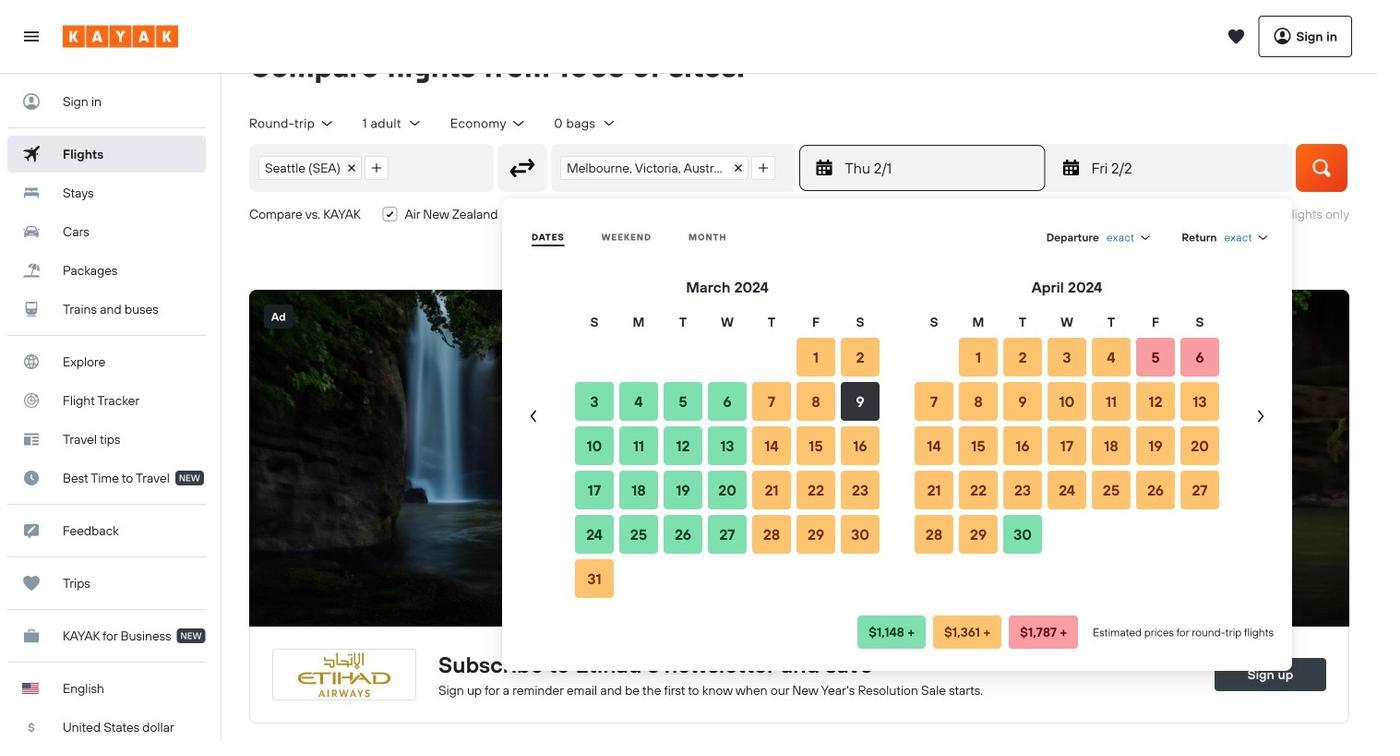 Task type: locate. For each thing, give the bounding box(es) containing it.
list up month radio
[[552, 145, 784, 191]]

list item left flight origin input text field
[[365, 156, 389, 180]]

menu
[[510, 221, 1285, 649]]

Trip type Round-trip field
[[249, 115, 335, 132]]

list item left 'flight destination input' text box
[[752, 156, 776, 180]]

Flight origin input text field
[[397, 145, 493, 191]]

2 remove image from the left
[[734, 163, 743, 172]]

1 horizontal spatial list
[[552, 145, 784, 191]]

1 list from the left
[[250, 145, 397, 191]]

2 list from the left
[[552, 145, 784, 191]]

hpto-image element
[[249, 290, 1350, 627]]

1 list item from the left
[[259, 156, 362, 180]]

0 horizontal spatial remove image
[[347, 163, 356, 172]]

list
[[250, 145, 397, 191], [552, 145, 784, 191]]

list item
[[259, 156, 362, 180], [365, 156, 389, 180], [561, 156, 749, 180], [752, 156, 776, 180]]

prices on this day are around average element
[[933, 616, 1002, 649]]

submit feedback about our site image
[[15, 514, 48, 548]]

list item up weekend option
[[561, 156, 749, 180]]

None field
[[1107, 230, 1153, 244], [1225, 230, 1270, 244], [1107, 230, 1153, 244], [1225, 230, 1270, 244]]

Cabin type Economy field
[[450, 115, 527, 132]]

list item down trip type round-trip field
[[259, 156, 362, 180]]

2 list item from the left
[[365, 156, 389, 180]]

0 horizontal spatial list
[[250, 145, 397, 191]]

united states (english) image
[[22, 683, 39, 694]]

list down trip type round-trip field
[[250, 145, 397, 191]]

1 horizontal spatial remove image
[[734, 163, 743, 172]]

1 remove image from the left
[[347, 163, 356, 172]]

navigation menu image
[[22, 27, 41, 46]]

list for 'flight destination input' text box
[[552, 145, 784, 191]]

remove image
[[347, 163, 356, 172], [734, 163, 743, 172]]



Task type: vqa. For each thing, say whether or not it's contained in the screenshot.
1st list from the left
yes



Task type: describe. For each thing, give the bounding box(es) containing it.
list for flight origin input text field
[[250, 145, 397, 191]]

remove image for 2nd list item from the right
[[734, 163, 743, 172]]

hpto logo image
[[273, 650, 415, 700]]

Weekend radio
[[602, 231, 652, 243]]

Dates radio
[[532, 231, 565, 243]]

remove image for first list item
[[347, 163, 356, 172]]

Flight destination input text field
[[784, 145, 795, 191]]

4 list item from the left
[[752, 156, 776, 180]]

prices on this day are below average element
[[858, 616, 926, 649]]

Month radio
[[689, 231, 727, 243]]

3 list item from the left
[[561, 156, 749, 180]]

start date calendar input use left and right arrow keys to change day. use up and down arrow keys to change week. tab
[[510, 276, 1285, 601]]

thursday february 1st element
[[845, 157, 1034, 179]]

prices on this day are above average element
[[1009, 616, 1078, 649]]

swap departure airport and destination airport image
[[505, 150, 540, 185]]

friday february 2nd element
[[1092, 157, 1281, 179]]



